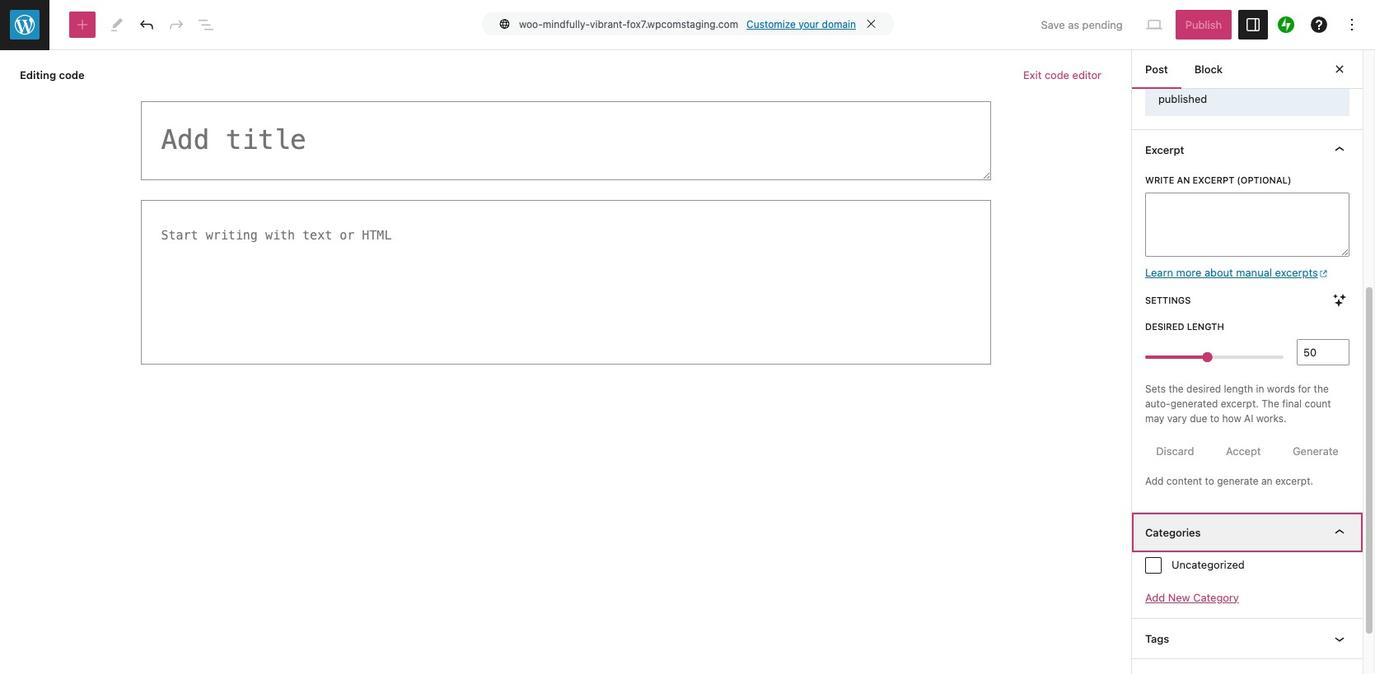 Task type: locate. For each thing, give the bounding box(es) containing it.
1 vertical spatial add
[[1145, 591, 1165, 604]]

length left in
[[1224, 383, 1253, 395]]

the
[[1262, 398, 1279, 410]]

jetpack image
[[1278, 16, 1294, 33]]

may
[[1145, 413, 1164, 425]]

exit
[[1023, 68, 1042, 82]]

1 horizontal spatial an
[[1261, 475, 1273, 488]]

0 vertical spatial length
[[1187, 321, 1224, 332]]

excerpt. inside sets the desired length in words for the auto-generated excerpt. the final count may vary due to how ai works.
[[1221, 398, 1259, 410]]

add left content
[[1145, 475, 1164, 488]]

1 horizontal spatial excerpt.
[[1275, 475, 1313, 488]]

manual
[[1236, 266, 1272, 280]]

save
[[1041, 18, 1065, 31]]

0 horizontal spatial an
[[1177, 175, 1190, 185]]

editor
[[1072, 68, 1102, 82]]

content
[[1167, 475, 1202, 488]]

options image
[[1342, 15, 1362, 35]]

woo-
[[519, 18, 543, 30]]

excerpts
[[1275, 266, 1318, 280]]

fox7.wpcomstaging.com
[[627, 18, 738, 30]]

1 vertical spatial excerpt.
[[1275, 475, 1313, 488]]

1 horizontal spatial code
[[1045, 68, 1069, 82]]

add left new
[[1145, 591, 1165, 604]]

code right exit
[[1045, 68, 1069, 82]]

2 add from the top
[[1145, 591, 1165, 604]]

1 vertical spatial to
[[1210, 413, 1219, 425]]

code inside button
[[1045, 68, 1069, 82]]

1 horizontal spatial the
[[1246, 77, 1263, 90]]

the up count
[[1314, 383, 1329, 395]]

vary
[[1167, 413, 1187, 425]]

0 vertical spatial to
[[1238, 62, 1248, 75]]

excerpt button
[[1132, 130, 1363, 170]]

excerpt. up how
[[1221, 398, 1259, 410]]

learn
[[1145, 266, 1173, 280]]

block button
[[1181, 49, 1236, 89]]

desired
[[1186, 383, 1221, 395]]

0 horizontal spatial excerpt.
[[1221, 398, 1259, 410]]

code
[[59, 68, 85, 82], [1045, 68, 1069, 82]]

due
[[1190, 413, 1207, 425]]

customize your domain button
[[747, 18, 856, 30]]

excerpt. down generate button
[[1275, 475, 1313, 488]]

the
[[1246, 77, 1263, 90], [1169, 383, 1184, 395], [1314, 383, 1329, 395]]

uncategorized
[[1172, 559, 1245, 572]]

final
[[1282, 398, 1302, 410]]

vibrant-
[[590, 18, 627, 30]]

close settings image
[[1330, 59, 1350, 79]]

length inside sets the desired length in words for the auto-generated excerpt. the final count may vary due to how ai works.
[[1224, 383, 1253, 395]]

to right the due
[[1210, 413, 1219, 425]]

1 code from the left
[[59, 68, 85, 82]]

Add title text field
[[140, 101, 991, 180]]

discard button
[[1146, 437, 1204, 466]]

add for add new category
[[1145, 591, 1165, 604]]

to right the able
[[1238, 62, 1248, 75]]

desired
[[1145, 321, 1184, 332]]

an
[[1177, 175, 1190, 185], [1261, 475, 1273, 488]]

the right sets
[[1169, 383, 1184, 395]]

1 vertical spatial an
[[1261, 475, 1273, 488]]

excerpt
[[1145, 143, 1184, 157]]

desired length
[[1145, 321, 1224, 332]]

1 vertical spatial length
[[1224, 383, 1253, 395]]

an right write
[[1177, 175, 1190, 185]]

Write an excerpt (optional) text field
[[1145, 193, 1350, 257]]

excerpt.
[[1221, 398, 1259, 410], [1275, 475, 1313, 488]]

post button
[[1132, 49, 1181, 89]]

an right generate
[[1261, 475, 1273, 488]]

0 horizontal spatial the
[[1169, 383, 1184, 395]]

editor settings region
[[1131, 7, 1375, 675]]

generate button
[[1283, 437, 1349, 466]]

categories
[[1145, 526, 1201, 540]]

mindfully-
[[543, 18, 590, 30]]

code right the editing
[[59, 68, 85, 82]]

0 horizontal spatial code
[[59, 68, 85, 82]]

more
[[1176, 266, 1202, 280]]

to right content
[[1205, 475, 1214, 488]]

length
[[1187, 321, 1224, 332], [1224, 383, 1253, 395]]

write an excerpt (optional)
[[1145, 175, 1291, 185]]

to inside you will be able to send newsletters once the site is published
[[1238, 62, 1248, 75]]

add
[[1145, 475, 1164, 488], [1145, 591, 1165, 604]]

publish
[[1185, 18, 1222, 31]]

works.
[[1256, 413, 1287, 425]]

0 vertical spatial add
[[1145, 475, 1164, 488]]

woo-mindfully-vibrant-fox7.wpcomstaging.com customize your domain
[[519, 18, 856, 30]]

add for add content to generate an excerpt.
[[1145, 475, 1164, 488]]

Start writing with text or HTML text field
[[140, 200, 991, 365]]

you
[[1158, 62, 1177, 75]]

the down send
[[1246, 77, 1263, 90]]

2 code from the left
[[1045, 68, 1069, 82]]

settings
[[1145, 295, 1191, 306]]

2 vertical spatial to
[[1205, 475, 1214, 488]]

0 vertical spatial excerpt.
[[1221, 398, 1259, 410]]

advanced ai options image
[[1330, 290, 1350, 310]]

publish button
[[1176, 10, 1232, 40]]

1 add from the top
[[1145, 475, 1164, 488]]

2 horizontal spatial the
[[1314, 383, 1329, 395]]

code for exit
[[1045, 68, 1069, 82]]

you will be able to send newsletters once the site is published
[[1158, 62, 1294, 105]]

is
[[1286, 77, 1294, 90]]

length right desired
[[1187, 321, 1224, 332]]

to
[[1238, 62, 1248, 75], [1210, 413, 1219, 425], [1205, 475, 1214, 488]]

0 vertical spatial an
[[1177, 175, 1190, 185]]



Task type: describe. For each thing, give the bounding box(es) containing it.
learn more about manual excerpts
[[1145, 266, 1318, 280]]

discard
[[1156, 445, 1194, 458]]

help image
[[1309, 15, 1329, 35]]

category
[[1193, 591, 1239, 604]]

about
[[1205, 266, 1233, 280]]

as
[[1068, 18, 1079, 31]]

in
[[1256, 383, 1264, 395]]

exit code editor button
[[1014, 60, 1111, 90]]

auto-
[[1145, 398, 1170, 410]]

generate
[[1217, 475, 1259, 488]]

redo image
[[166, 15, 186, 35]]

write
[[1145, 175, 1174, 185]]

will
[[1180, 62, 1196, 75]]

to inside sets the desired length in words for the auto-generated excerpt. the final count may vary due to how ai works.
[[1210, 413, 1219, 425]]

site
[[1265, 77, 1283, 90]]

(optional)
[[1237, 175, 1291, 185]]

editing code
[[20, 68, 85, 82]]

new
[[1168, 591, 1190, 604]]

be
[[1199, 62, 1212, 75]]

once
[[1219, 77, 1243, 90]]

add new category
[[1145, 591, 1239, 604]]

ai
[[1244, 413, 1253, 425]]

send
[[1251, 62, 1276, 75]]

save as pending
[[1041, 18, 1123, 31]]

pending
[[1082, 18, 1123, 31]]

post
[[1145, 63, 1168, 76]]

domain
[[822, 18, 856, 30]]

the inside you will be able to send newsletters once the site is published
[[1246, 77, 1263, 90]]

accept
[[1226, 445, 1261, 458]]

able
[[1214, 62, 1236, 75]]

preview image
[[1144, 15, 1164, 35]]

tags button
[[1132, 619, 1363, 659]]

your
[[799, 18, 819, 30]]

customize
[[747, 18, 796, 30]]

excerpt
[[1193, 175, 1234, 185]]

tags
[[1145, 632, 1169, 646]]

add content to generate an excerpt.
[[1145, 475, 1313, 488]]

code for editing
[[59, 68, 85, 82]]

accept button
[[1216, 437, 1271, 466]]

Uncategorized checkbox
[[1145, 557, 1162, 574]]

exit code editor
[[1023, 68, 1102, 82]]

count
[[1305, 398, 1331, 410]]

undo image
[[137, 15, 157, 35]]

add new category button
[[1145, 591, 1239, 604]]

block
[[1194, 63, 1223, 76]]

newsletters
[[1158, 77, 1216, 90]]

generated
[[1170, 398, 1218, 410]]

Desired length number field
[[1297, 339, 1350, 366]]

words
[[1267, 383, 1295, 395]]

save as pending button
[[1031, 10, 1133, 40]]

how
[[1222, 413, 1241, 425]]

sets
[[1145, 383, 1166, 395]]

generate
[[1293, 445, 1339, 458]]

editing
[[20, 68, 56, 82]]

published
[[1158, 92, 1207, 105]]

learn more about manual excerpts link
[[1145, 266, 1329, 280]]

categories button
[[1132, 513, 1363, 553]]

sets the desired length in words for the auto-generated excerpt. the final count may vary due to how ai works.
[[1145, 383, 1331, 425]]

settings image
[[1243, 15, 1263, 35]]

for
[[1298, 383, 1311, 395]]



Task type: vqa. For each thing, say whether or not it's contained in the screenshot.
Write
yes



